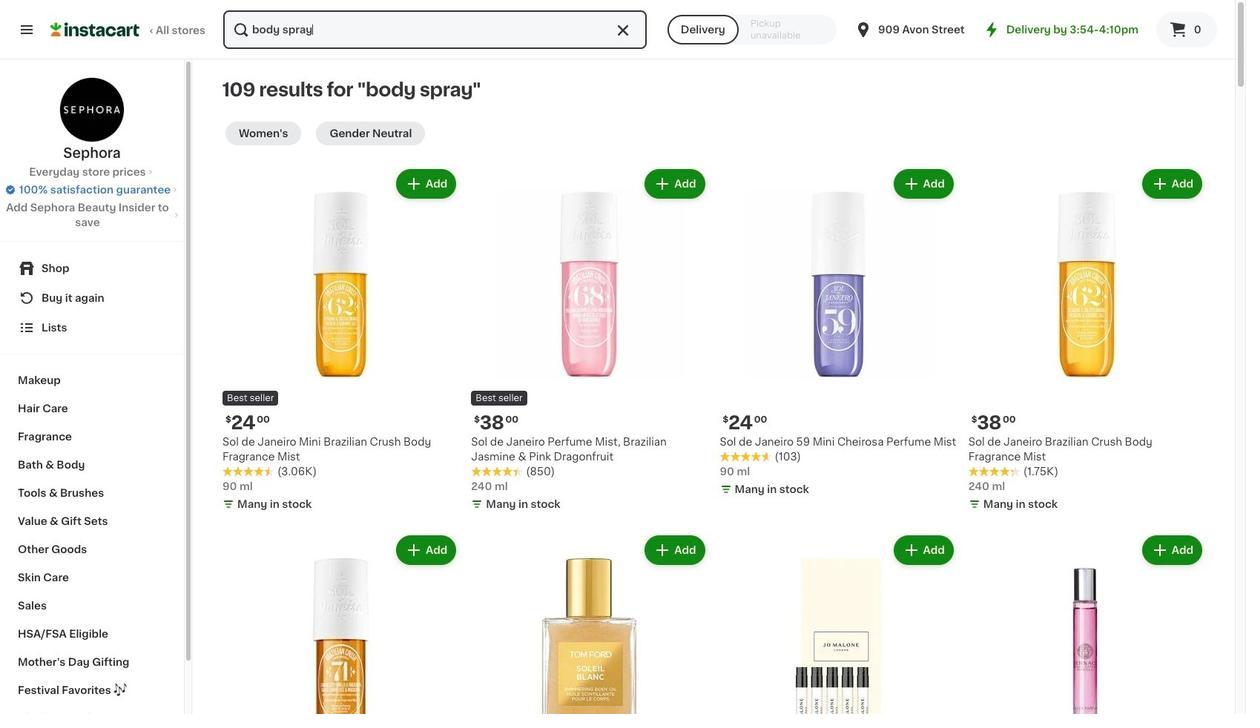 Task type: locate. For each thing, give the bounding box(es) containing it.
product group
[[223, 166, 460, 515], [472, 166, 708, 515], [720, 166, 957, 500], [969, 166, 1206, 515], [223, 533, 460, 715], [472, 533, 708, 715], [720, 533, 957, 715], [969, 533, 1206, 715]]

None search field
[[222, 9, 649, 50]]

instacart logo image
[[50, 21, 140, 39]]



Task type: vqa. For each thing, say whether or not it's contained in the screenshot.
'product' group
yes



Task type: describe. For each thing, give the bounding box(es) containing it.
service type group
[[668, 15, 837, 45]]

Search field
[[223, 10, 647, 49]]

sephora logo image
[[59, 77, 125, 143]]



